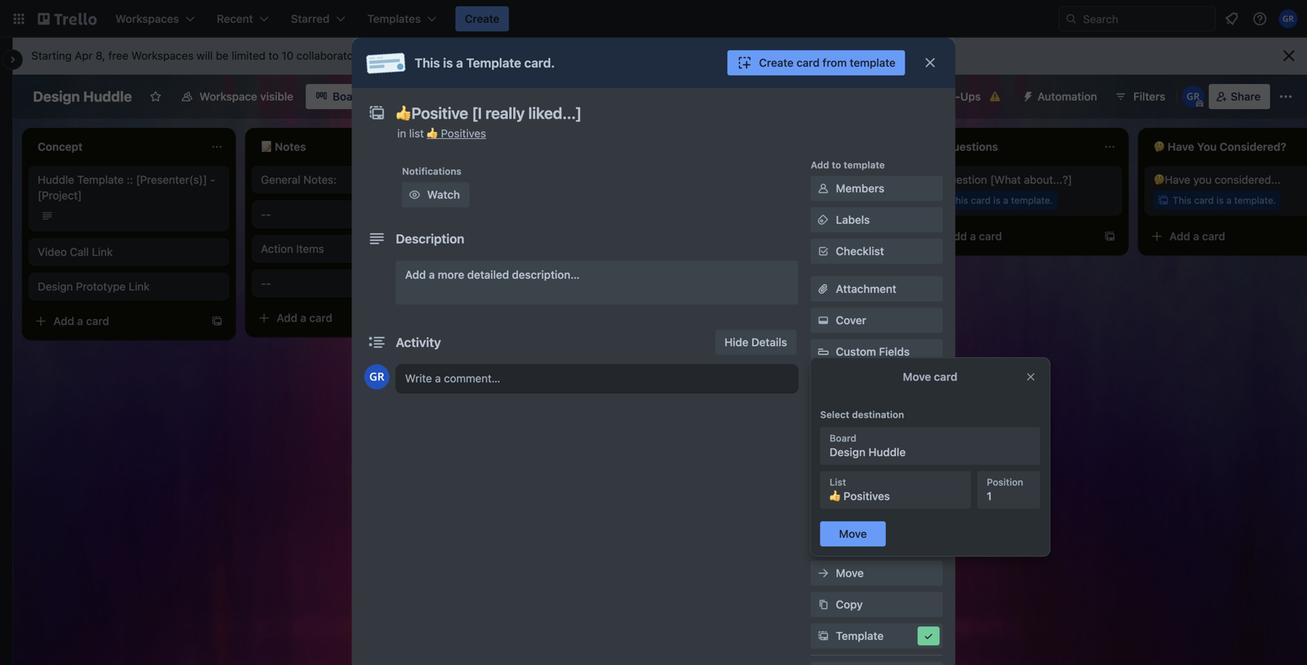 Task type: vqa. For each thing, say whether or not it's contained in the screenshot.
Cover sm icon
yes



Task type: describe. For each thing, give the bounding box(es) containing it.
design for design huddle
[[33, 88, 80, 105]]

watch
[[427, 188, 460, 201]]

learn
[[369, 49, 398, 62]]

👍 inside list 👍 positives
[[830, 490, 841, 503]]

add down 'description'
[[405, 268, 426, 281]]

this right learn
[[415, 55, 440, 70]]

this is a template card.
[[415, 55, 555, 70]]

sm image for labels
[[816, 212, 831, 228]]

board for board
[[333, 90, 363, 103]]

about...?]
[[1024, 173, 1072, 186]]

template inside button
[[836, 630, 884, 643]]

- inside the huddle template :: [presenter(s)] - [project]
[[210, 173, 215, 186]]

ups inside button
[[960, 90, 981, 103]]

add power-ups
[[836, 440, 917, 453]]

0 vertical spatial positives
[[441, 127, 486, 140]]

Board name text field
[[25, 84, 140, 109]]

considered...
[[1215, 173, 1281, 186]]

1 vertical spatial automation
[[811, 480, 864, 491]]

template inside the huddle template :: [presenter(s)] - [project]
[[77, 173, 124, 186]]

watch button
[[402, 182, 470, 208]]

template button
[[811, 624, 943, 649]]

create card from template button
[[728, 50, 905, 75]]

1 -- link from the top
[[261, 207, 443, 222]]

position
[[987, 477, 1023, 488]]

this card is a template. for 🙋question [what about...?]
[[950, 195, 1053, 206]]

is left collaborator
[[443, 55, 453, 70]]

add a card down you
[[1170, 230, 1225, 243]]

add down design prototype link
[[53, 315, 74, 328]]

add inside button
[[836, 504, 857, 517]]

::
[[127, 173, 133, 186]]

starting apr 8, free workspaces will be limited to 10 collaborators. learn more about collaborator limits
[[31, 49, 552, 62]]

labels
[[836, 213, 870, 226]]

description
[[396, 232, 465, 246]]

visible
[[260, 90, 293, 103]]

this down the 🤔have
[[1173, 195, 1192, 206]]

destination
[[852, 410, 904, 421]]

labels link
[[811, 208, 943, 233]]

sure
[[809, 173, 831, 186]]

add down 🙋question
[[946, 230, 967, 243]]

sm image for move
[[816, 566, 831, 582]]

add down action items
[[277, 312, 297, 325]]

description…
[[512, 268, 580, 281]]

a down [i'm
[[780, 195, 785, 206]]

👎negative [i'm not sure about...]
[[707, 173, 876, 186]]

actions
[[811, 545, 846, 556]]

1 this card is a template. from the left
[[726, 195, 830, 206]]

workspaces
[[131, 49, 194, 62]]

create from template… image
[[211, 315, 223, 328]]

custom fields button
[[811, 344, 943, 360]]

collaborator
[[462, 49, 523, 62]]

add button button
[[811, 498, 943, 524]]

action items
[[261, 243, 324, 255]]

add button
[[836, 504, 894, 517]]

filters
[[1134, 90, 1166, 103]]

create button
[[456, 6, 509, 31]]

0 vertical spatial template
[[466, 55, 521, 70]]

template. for 🙋question [what about...?]
[[1011, 195, 1053, 206]]

notes:
[[303, 173, 337, 186]]

automation button
[[1016, 84, 1107, 109]]

huddle inside board design huddle
[[869, 446, 906, 459]]

general notes: link
[[261, 172, 443, 188]]

figma
[[836, 408, 868, 421]]

board design huddle
[[830, 433, 906, 459]]

video call link link
[[38, 244, 220, 260]]

1 vertical spatial template
[[844, 160, 885, 171]]

attachment
[[836, 283, 897, 296]]

positives inside list 👍 positives
[[844, 490, 890, 503]]

-- for first -- link from the top of the page
[[261, 208, 271, 221]]

add down the figma
[[836, 440, 857, 453]]

checklist
[[836, 245, 884, 258]]

limited
[[232, 49, 266, 62]]

add a card down 🙋question
[[946, 230, 1002, 243]]

card inside "button"
[[797, 56, 820, 69]]

apr
[[75, 49, 93, 62]]

a down 🙋question
[[970, 230, 976, 243]]

sm image for copy
[[816, 597, 831, 613]]

0 horizontal spatial to
[[269, 49, 279, 62]]

sm image for cover
[[816, 313, 831, 329]]

create for create card from template
[[759, 56, 794, 69]]

search image
[[1065, 13, 1078, 25]]

1 vertical spatial power-ups
[[811, 386, 862, 397]]

👎negative [i'm not sure about...] link
[[707, 172, 890, 188]]

not
[[789, 173, 806, 186]]

star or unstar board image
[[149, 90, 162, 103]]

add a more detailed description…
[[405, 268, 580, 281]]

-- for 1st -- link from the bottom
[[261, 277, 271, 290]]

👎negative
[[707, 173, 764, 186]]

add down the 🤔have
[[1170, 230, 1190, 243]]

add a card down design prototype link
[[53, 315, 109, 328]]

add up sure
[[811, 160, 829, 171]]

cover
[[836, 314, 866, 327]]

design prototype link link
[[38, 279, 220, 295]]

Write a comment text field
[[396, 365, 798, 393]]

move card
[[903, 371, 958, 384]]

activity
[[396, 335, 441, 350]]

in
[[397, 127, 406, 140]]

move for move
[[836, 567, 864, 580]]

🤔have you considered... link
[[1154, 172, 1307, 188]]

power- inside power-ups button
[[924, 90, 960, 103]]

add a more detailed description… link
[[396, 261, 798, 305]]

collaborators.
[[296, 49, 366, 62]]

limits
[[526, 49, 552, 62]]

a down you
[[1193, 230, 1199, 243]]

design prototype link
[[38, 280, 150, 293]]

button
[[860, 504, 894, 517]]

10
[[282, 49, 294, 62]]

🤔have
[[1154, 173, 1191, 186]]

card.
[[524, 55, 555, 70]]

list
[[409, 127, 424, 140]]

hide details
[[725, 336, 787, 349]]

list
[[830, 477, 846, 488]]

share
[[1231, 90, 1261, 103]]

notifications
[[402, 166, 462, 177]]

video
[[38, 246, 67, 259]]

workspace
[[200, 90, 257, 103]]

items
[[296, 243, 324, 255]]

0 horizontal spatial power-
[[811, 386, 844, 397]]

copy link
[[811, 593, 943, 618]]

starting
[[31, 49, 72, 62]]

👍 positives link
[[427, 127, 486, 140]]

list 👍 positives
[[830, 477, 890, 503]]

video call link
[[38, 246, 113, 259]]

🙋question
[[931, 173, 987, 186]]



Task type: locate. For each thing, give the bounding box(es) containing it.
add down list 👍 positives
[[836, 504, 857, 517]]

1 vertical spatial power-
[[811, 386, 844, 397]]

action
[[261, 243, 293, 255]]

1 horizontal spatial board
[[830, 433, 857, 444]]

sm image for template
[[816, 629, 831, 645]]

positives
[[441, 127, 486, 140], [844, 490, 890, 503]]

link for video call link
[[92, 246, 113, 259]]

1 vertical spatial design
[[38, 280, 73, 293]]

1 vertical spatial --
[[261, 277, 271, 290]]

0 vertical spatial automation
[[1038, 90, 1097, 103]]

template
[[850, 56, 896, 69], [844, 160, 885, 171]]

about...]
[[834, 173, 876, 186]]

0 vertical spatial 👍
[[427, 127, 438, 140]]

🙋question [what about...?]
[[931, 173, 1072, 186]]

board left "customize views" icon
[[333, 90, 363, 103]]

automation left 'filters' button
[[1038, 90, 1097, 103]]

design huddle
[[33, 88, 132, 105]]

members
[[836, 182, 885, 195]]

4 sm image from the top
[[816, 566, 831, 582]]

1 horizontal spatial greg robinson (gregrobinson96) image
[[1182, 86, 1204, 108]]

sm image
[[816, 181, 831, 197], [816, 212, 831, 228], [816, 313, 831, 329], [816, 566, 831, 582], [816, 597, 831, 613]]

Search field
[[1078, 7, 1215, 31]]

3 sm image from the top
[[816, 313, 831, 329]]

2 vertical spatial ups
[[896, 440, 917, 453]]

a down create "button" at left
[[456, 55, 463, 70]]

1 horizontal spatial power-ups
[[924, 90, 981, 103]]

2 -- link from the top
[[261, 276, 443, 292]]

1 vertical spatial -- link
[[261, 276, 443, 292]]

1 template. from the left
[[788, 195, 830, 206]]

template down create "button" at left
[[466, 55, 521, 70]]

template. down 👎negative [i'm not sure about...] link
[[788, 195, 830, 206]]

sm image inside labels link
[[816, 212, 831, 228]]

power-ups button
[[892, 84, 1013, 109]]

add a card button
[[921, 224, 1094, 249], [1145, 224, 1307, 249], [252, 306, 424, 331], [28, 309, 201, 334]]

custom
[[836, 345, 876, 358]]

sm image inside watch button
[[407, 187, 423, 203]]

-- link down the action items link
[[261, 276, 443, 292]]

prototype
[[76, 280, 126, 293]]

will
[[197, 49, 213, 62]]

a down items
[[300, 312, 306, 325]]

1 horizontal spatial power-
[[860, 440, 897, 453]]

🙋question [what about...?] link
[[931, 172, 1113, 188]]

template up about...]
[[844, 160, 885, 171]]

design for design prototype link
[[38, 280, 73, 293]]

template. down 🙋question [what about...?] link on the top of the page
[[1011, 195, 1053, 206]]

add a card button down the action items link
[[252, 306, 424, 331]]

general notes:
[[261, 173, 337, 186]]

greg robinson (gregrobinson96) image
[[1279, 9, 1298, 28]]

customize views image
[[381, 89, 396, 105]]

1 horizontal spatial link
[[129, 280, 150, 293]]

fields
[[879, 345, 910, 358]]

link
[[92, 246, 113, 259], [129, 280, 150, 293]]

general
[[261, 173, 300, 186]]

more left detailed
[[438, 268, 464, 281]]

automation inside button
[[1038, 90, 1097, 103]]

0 horizontal spatial 👍
[[427, 127, 438, 140]]

detailed
[[467, 268, 509, 281]]

create card from template
[[759, 56, 896, 69]]

this down 🙋question
[[950, 195, 968, 206]]

1 vertical spatial greg robinson (gregrobinson96) image
[[364, 365, 390, 390]]

free
[[108, 49, 128, 62]]

this down 👎negative
[[726, 195, 745, 206]]

to
[[269, 49, 279, 62], [832, 160, 841, 171]]

sm image left cover
[[816, 313, 831, 329]]

sm image right not
[[816, 181, 831, 197]]

link right call
[[92, 246, 113, 259]]

0 horizontal spatial automation
[[811, 480, 864, 491]]

board inside board design huddle
[[830, 433, 857, 444]]

2 horizontal spatial template
[[836, 630, 884, 643]]

details
[[752, 336, 787, 349]]

template. down considered... on the right top of page
[[1234, 195, 1276, 206]]

a down design prototype link
[[77, 315, 83, 328]]

8,
[[96, 49, 105, 62]]

-- link up the action items link
[[261, 207, 443, 222]]

a down 🤔have you considered... link
[[1227, 195, 1232, 206]]

2 vertical spatial huddle
[[869, 446, 906, 459]]

0 horizontal spatial create from template… image
[[880, 230, 893, 243]]

None text field
[[388, 99, 907, 127]]

add to template
[[811, 160, 885, 171]]

hide details link
[[715, 330, 797, 355]]

2 horizontal spatial huddle
[[869, 446, 906, 459]]

template
[[466, 55, 521, 70], [77, 173, 124, 186], [836, 630, 884, 643]]

sm image left copy
[[816, 597, 831, 613]]

1 horizontal spatial to
[[832, 160, 841, 171]]

0 horizontal spatial positives
[[441, 127, 486, 140]]

2 horizontal spatial template.
[[1234, 195, 1276, 206]]

0 horizontal spatial board
[[333, 90, 363, 103]]

add power-ups link
[[811, 434, 943, 459]]

copy
[[836, 599, 863, 612]]

design inside board design huddle
[[830, 446, 866, 459]]

template left ::
[[77, 173, 124, 186]]

1 vertical spatial 👍
[[830, 490, 841, 503]]

1 horizontal spatial 👍
[[830, 490, 841, 503]]

1 vertical spatial to
[[832, 160, 841, 171]]

1 horizontal spatial create from template… image
[[1104, 230, 1116, 243]]

0 vertical spatial greg robinson (gregrobinson96) image
[[1182, 86, 1204, 108]]

👍 right list on the left top of the page
[[427, 127, 438, 140]]

0 horizontal spatial move
[[836, 567, 864, 580]]

this card is a template. down [i'm
[[726, 195, 830, 206]]

this card is a template. down 🤔have you considered... link
[[1173, 195, 1276, 206]]

1 vertical spatial board
[[830, 433, 857, 444]]

-- up "action"
[[261, 208, 271, 221]]

0 vertical spatial -- link
[[261, 207, 443, 222]]

template down copy
[[836, 630, 884, 643]]

0 vertical spatial design
[[33, 88, 80, 105]]

you
[[1194, 173, 1212, 186]]

sm image left labels
[[816, 212, 831, 228]]

0 horizontal spatial this card is a template.
[[726, 195, 830, 206]]

add a card button down [what
[[921, 224, 1094, 249]]

move inside "link"
[[836, 567, 864, 580]]

sm image for members
[[816, 181, 831, 197]]

more
[[401, 49, 427, 62], [438, 268, 464, 281]]

to left 10
[[269, 49, 279, 62]]

positives up add button
[[844, 490, 890, 503]]

move up copy
[[836, 567, 864, 580]]

0 horizontal spatial template.
[[788, 195, 830, 206]]

0 notifications image
[[1222, 9, 1241, 28]]

0 vertical spatial board
[[333, 90, 363, 103]]

create up collaborator
[[465, 12, 500, 25]]

-
[[210, 173, 215, 186], [261, 208, 266, 221], [266, 208, 271, 221], [261, 277, 266, 290], [266, 277, 271, 290]]

1 -- from the top
[[261, 208, 271, 221]]

None submit
[[820, 522, 886, 547]]

design inside text field
[[33, 88, 80, 105]]

1 horizontal spatial positives
[[844, 490, 890, 503]]

0 vertical spatial create
[[465, 12, 500, 25]]

huddle inside text field
[[83, 88, 132, 105]]

2 horizontal spatial power-
[[924, 90, 960, 103]]

automation up add button
[[811, 480, 864, 491]]

design down video
[[38, 280, 73, 293]]

[what
[[990, 173, 1021, 186]]

select destination
[[820, 410, 904, 421]]

add
[[811, 160, 829, 171], [946, 230, 967, 243], [1170, 230, 1190, 243], [405, 268, 426, 281], [277, 312, 297, 325], [53, 315, 74, 328], [836, 440, 857, 453], [836, 504, 857, 517]]

0 horizontal spatial power-ups
[[811, 386, 862, 397]]

2 vertical spatial design
[[830, 446, 866, 459]]

add a card button down design prototype link link
[[28, 309, 201, 334]]

this card is a template.
[[726, 195, 830, 206], [950, 195, 1053, 206], [1173, 195, 1276, 206]]

create from template… image
[[880, 230, 893, 243], [1104, 230, 1116, 243]]

5 sm image from the top
[[816, 597, 831, 613]]

1
[[987, 490, 992, 503]]

more right learn
[[401, 49, 427, 62]]

this
[[415, 55, 440, 70], [726, 195, 745, 206], [950, 195, 968, 206], [1173, 195, 1192, 206]]

add a card down items
[[277, 312, 332, 325]]

👍 down list
[[830, 490, 841, 503]]

greg robinson (gregrobinson96) image
[[1182, 86, 1204, 108], [364, 365, 390, 390]]

0 vertical spatial move
[[903, 371, 931, 384]]

3 this card is a template. from the left
[[1173, 195, 1276, 206]]

board link
[[306, 84, 373, 109]]

2 -- from the top
[[261, 277, 271, 290]]

is down [i'm
[[770, 195, 777, 206]]

[i'm
[[767, 173, 786, 186]]

1 vertical spatial positives
[[844, 490, 890, 503]]

link down video call link link
[[129, 280, 150, 293]]

power-ups inside button
[[924, 90, 981, 103]]

create inside primary element
[[465, 12, 500, 25]]

3 template. from the left
[[1234, 195, 1276, 206]]

1 vertical spatial more
[[438, 268, 464, 281]]

0 horizontal spatial huddle
[[38, 173, 74, 186]]

in list 👍 positives
[[397, 127, 486, 140]]

workspace visible
[[200, 90, 293, 103]]

huddle down destination
[[869, 446, 906, 459]]

1 horizontal spatial ups
[[896, 440, 917, 453]]

0 horizontal spatial template
[[77, 173, 124, 186]]

0 vertical spatial template
[[850, 56, 896, 69]]

design up list
[[830, 446, 866, 459]]

sm image inside automation button
[[1016, 84, 1038, 106]]

1 vertical spatial ups
[[844, 386, 862, 397]]

a down [what
[[1003, 195, 1009, 206]]

👍
[[427, 127, 438, 140], [830, 490, 841, 503]]

primary element
[[0, 0, 1307, 38]]

to up about...]
[[832, 160, 841, 171]]

2 vertical spatial power-
[[860, 440, 897, 453]]

board for board design huddle
[[830, 433, 857, 444]]

template. for 🤔have you considered...
[[1234, 195, 1276, 206]]

add a card
[[946, 230, 1002, 243], [1170, 230, 1225, 243], [277, 312, 332, 325], [53, 315, 109, 328]]

move down fields
[[903, 371, 931, 384]]

2 sm image from the top
[[816, 212, 831, 228]]

[project]
[[38, 189, 82, 202]]

sm image down actions
[[816, 566, 831, 582]]

sm image inside move "link"
[[816, 566, 831, 582]]

is down 🤔have you considered...
[[1217, 195, 1224, 206]]

2 template. from the left
[[1011, 195, 1053, 206]]

-- down "action"
[[261, 277, 271, 290]]

custom fields
[[836, 345, 910, 358]]

sm image inside 'members' link
[[816, 181, 831, 197]]

is down 🙋question [what about...?] at the right top
[[993, 195, 1001, 206]]

0 vertical spatial power-
[[924, 90, 960, 103]]

1 horizontal spatial create
[[759, 56, 794, 69]]

members link
[[811, 176, 943, 201]]

0 horizontal spatial ups
[[844, 386, 862, 397]]

add a card button down 🤔have you considered... link
[[1145, 224, 1307, 249]]

sm image for automation
[[1016, 84, 1038, 106]]

huddle up [project]
[[38, 173, 74, 186]]

0 horizontal spatial greg robinson (gregrobinson96) image
[[364, 365, 390, 390]]

open information menu image
[[1252, 11, 1268, 27]]

sm image inside cover link
[[816, 313, 831, 329]]

1 vertical spatial template
[[77, 173, 124, 186]]

this card is a template. down 🙋question [what about...?] at the right top
[[950, 195, 1053, 206]]

learn more about collaborator limits link
[[369, 49, 552, 62]]

1 horizontal spatial template.
[[1011, 195, 1053, 206]]

power- inside 'add power-ups' link
[[860, 440, 897, 453]]

1 horizontal spatial move
[[903, 371, 931, 384]]

0 horizontal spatial link
[[92, 246, 113, 259]]

call
[[70, 246, 89, 259]]

1 create from template… image from the left
[[880, 230, 893, 243]]

1 vertical spatial create
[[759, 56, 794, 69]]

0 vertical spatial huddle
[[83, 88, 132, 105]]

sm image inside copy link
[[816, 597, 831, 613]]

create for create
[[465, 12, 500, 25]]

0 horizontal spatial create
[[465, 12, 500, 25]]

template inside "button"
[[850, 56, 896, 69]]

1 sm image from the top
[[816, 181, 831, 197]]

show menu image
[[1278, 89, 1294, 105]]

checklist button
[[811, 239, 943, 264]]

about
[[430, 49, 459, 62]]

0 vertical spatial --
[[261, 208, 271, 221]]

1 horizontal spatial huddle
[[83, 88, 132, 105]]

positives right list on the left top of the page
[[441, 127, 486, 140]]

move
[[903, 371, 931, 384], [836, 567, 864, 580]]

hide
[[725, 336, 749, 349]]

0 horizontal spatial more
[[401, 49, 427, 62]]

this card is a template. for 🤔have you considered...
[[1173, 195, 1276, 206]]

0 vertical spatial to
[[269, 49, 279, 62]]

1 vertical spatial link
[[129, 280, 150, 293]]

action items link
[[261, 241, 443, 257]]

0 vertical spatial ups
[[960, 90, 981, 103]]

1 vertical spatial move
[[836, 567, 864, 580]]

share button
[[1209, 84, 1270, 109]]

🤔have you considered...
[[1154, 173, 1281, 186]]

move link
[[811, 561, 943, 586]]

1 horizontal spatial this card is a template.
[[950, 195, 1053, 206]]

0 vertical spatial link
[[92, 246, 113, 259]]

2 vertical spatial template
[[836, 630, 884, 643]]

huddle inside the huddle template :: [presenter(s)] - [project]
[[38, 173, 74, 186]]

template right "from"
[[850, 56, 896, 69]]

0 vertical spatial power-ups
[[924, 90, 981, 103]]

2 create from template… image from the left
[[1104, 230, 1116, 243]]

link for design prototype link
[[129, 280, 150, 293]]

create left "from"
[[759, 56, 794, 69]]

1 horizontal spatial more
[[438, 268, 464, 281]]

card
[[797, 56, 820, 69], [748, 195, 768, 206], [971, 195, 991, 206], [1194, 195, 1214, 206], [979, 230, 1002, 243], [1202, 230, 1225, 243], [309, 312, 332, 325], [86, 315, 109, 328], [934, 371, 958, 384]]

[presenter(s)]
[[136, 173, 207, 186]]

sm image for watch
[[407, 187, 423, 203]]

0 vertical spatial more
[[401, 49, 427, 62]]

huddle template :: [presenter(s)] - [project]
[[38, 173, 215, 202]]

1 vertical spatial huddle
[[38, 173, 74, 186]]

attachment button
[[811, 277, 943, 302]]

board down select
[[830, 433, 857, 444]]

1 horizontal spatial automation
[[1038, 90, 1097, 103]]

huddle down 8,
[[83, 88, 132, 105]]

filters button
[[1110, 84, 1170, 109]]

1 horizontal spatial template
[[466, 55, 521, 70]]

huddle
[[83, 88, 132, 105], [38, 173, 74, 186], [869, 446, 906, 459]]

move for move card
[[903, 371, 931, 384]]

a down 'description'
[[429, 268, 435, 281]]

sm image
[[1016, 84, 1038, 106], [407, 187, 423, 203], [816, 629, 831, 645], [921, 629, 937, 645]]

2 horizontal spatial this card is a template.
[[1173, 195, 1276, 206]]

power-
[[924, 90, 960, 103], [811, 386, 844, 397], [860, 440, 897, 453]]

design down "starting"
[[33, 88, 80, 105]]

2 horizontal spatial ups
[[960, 90, 981, 103]]

2 this card is a template. from the left
[[950, 195, 1053, 206]]



